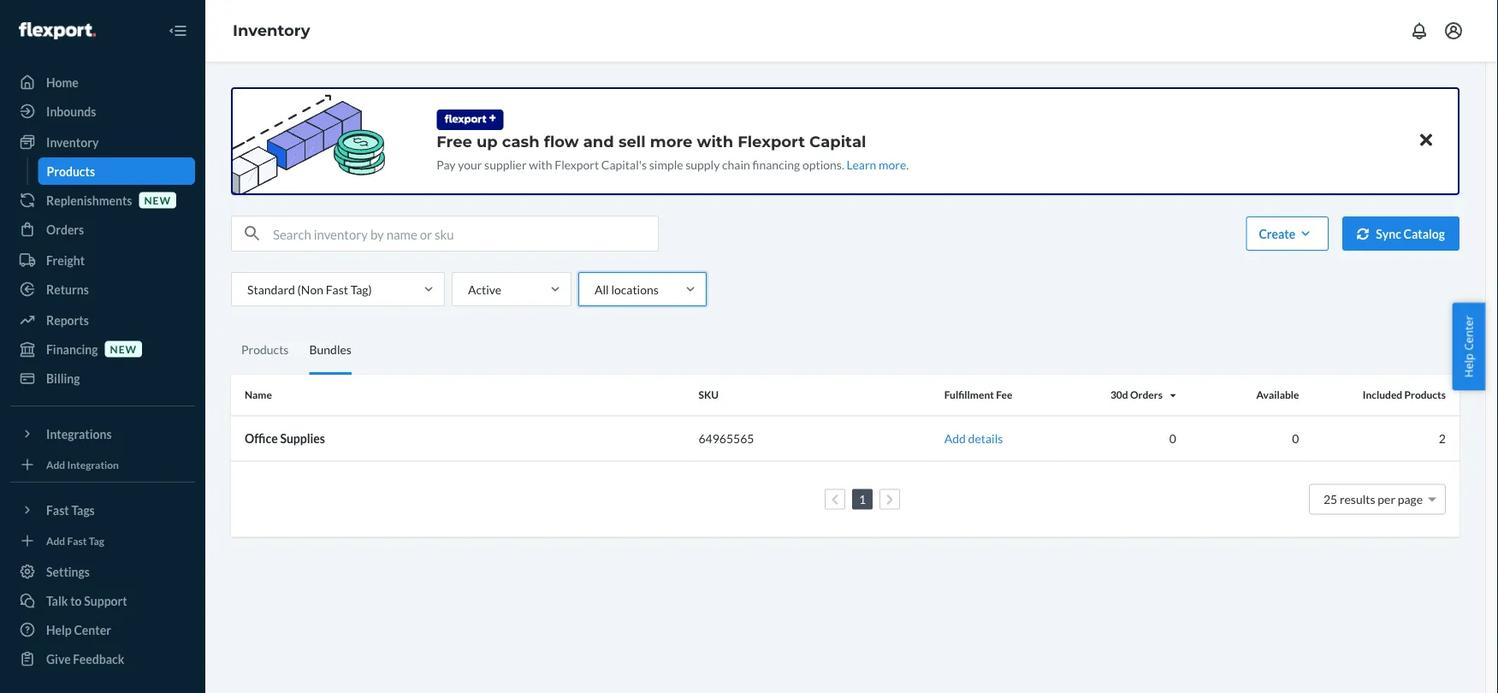 Task type: vqa. For each thing, say whether or not it's contained in the screenshot.
Method
no



Task type: locate. For each thing, give the bounding box(es) containing it.
home link
[[10, 68, 195, 96]]

1 vertical spatial help center
[[46, 622, 111, 637]]

orders link
[[10, 216, 195, 243]]

orders right 30d
[[1130, 389, 1163, 401]]

flexport up financing
[[738, 132, 805, 151]]

reports link
[[10, 306, 195, 334]]

available
[[1257, 389, 1299, 401]]

1 vertical spatial products
[[241, 342, 289, 357]]

fast
[[326, 282, 348, 296], [46, 503, 69, 517], [67, 534, 87, 547]]

add inside 'add integration' link
[[46, 458, 65, 471]]

1 horizontal spatial inventory
[[233, 21, 310, 40]]

1 horizontal spatial new
[[144, 194, 171, 206]]

active
[[468, 282, 502, 296]]

2
[[1439, 431, 1446, 446]]

1 vertical spatial inventory link
[[10, 128, 195, 156]]

open account menu image
[[1443, 21, 1464, 41]]

0 vertical spatial orders
[[46, 222, 84, 237]]

sync catalog button
[[1343, 216, 1460, 251]]

1 horizontal spatial flexport
[[738, 132, 805, 151]]

1 vertical spatial add
[[46, 458, 65, 471]]

flexport down flow
[[555, 157, 599, 172]]

orders up freight
[[46, 222, 84, 237]]

add for add details
[[944, 431, 966, 446]]

to
[[70, 593, 82, 608]]

1 vertical spatial inventory
[[46, 135, 99, 149]]

0 horizontal spatial center
[[74, 622, 111, 637]]

settings link
[[10, 558, 195, 585]]

new down "reports" link
[[110, 343, 137, 355]]

0 horizontal spatial help center
[[46, 622, 111, 637]]

close image
[[1420, 130, 1432, 150]]

freight link
[[10, 246, 195, 274]]

create
[[1259, 226, 1296, 241]]

1 vertical spatial new
[[110, 343, 137, 355]]

close navigation image
[[168, 21, 188, 41]]

1 horizontal spatial help center
[[1461, 315, 1476, 378]]

products up 'replenishments' in the top left of the page
[[47, 164, 95, 178]]

financing
[[753, 157, 800, 172]]

open notifications image
[[1409, 21, 1430, 41]]

talk to support
[[46, 593, 127, 608]]

sync alt image
[[1357, 228, 1369, 240]]

0 horizontal spatial 0
[[1169, 431, 1176, 446]]

help center button
[[1452, 303, 1485, 390]]

standard (non fast tag)
[[247, 282, 372, 296]]

more up simple at the left of page
[[650, 132, 693, 151]]

fast left tag)
[[326, 282, 348, 296]]

financing
[[46, 342, 98, 356]]

1 vertical spatial flexport
[[555, 157, 599, 172]]

0 horizontal spatial help
[[46, 622, 72, 637]]

1 horizontal spatial 0
[[1292, 431, 1299, 446]]

sku
[[699, 389, 719, 401]]

1 vertical spatial center
[[74, 622, 111, 637]]

add details link
[[944, 431, 1003, 446]]

add left integration
[[46, 458, 65, 471]]

0 vertical spatial help
[[1461, 353, 1476, 378]]

1 vertical spatial fast
[[46, 503, 69, 517]]

add left details
[[944, 431, 966, 446]]

fee
[[996, 389, 1013, 401]]

help center inside help center button
[[1461, 315, 1476, 378]]

with up the supply
[[697, 132, 733, 151]]

inventory
[[233, 21, 310, 40], [46, 135, 99, 149]]

0 vertical spatial more
[[650, 132, 693, 151]]

freight
[[46, 253, 85, 267]]

sync
[[1376, 226, 1401, 241]]

0 horizontal spatial products
[[47, 164, 95, 178]]

orders
[[46, 222, 84, 237], [1130, 389, 1163, 401]]

add integration link
[[10, 454, 195, 475]]

1 horizontal spatial center
[[1461, 315, 1476, 351]]

add for add integration
[[46, 458, 65, 471]]

25 results per page option
[[1324, 492, 1423, 507]]

your
[[458, 157, 482, 172]]

2 vertical spatial products
[[1404, 389, 1446, 401]]

talk
[[46, 593, 68, 608]]

0 vertical spatial with
[[697, 132, 733, 151]]

0 horizontal spatial new
[[110, 343, 137, 355]]

1 horizontal spatial orders
[[1130, 389, 1163, 401]]

0 vertical spatial help center
[[1461, 315, 1476, 378]]

add inside add fast tag link
[[46, 534, 65, 547]]

help center link
[[10, 616, 195, 643]]

help center inside help center link
[[46, 622, 111, 637]]

1 vertical spatial with
[[529, 157, 552, 172]]

1 vertical spatial more
[[879, 157, 906, 172]]

fast left tags
[[46, 503, 69, 517]]

0 vertical spatial inventory link
[[233, 21, 310, 40]]

0 vertical spatial center
[[1461, 315, 1476, 351]]

with
[[697, 132, 733, 151], [529, 157, 552, 172]]

flexport
[[738, 132, 805, 151], [555, 157, 599, 172]]

supplies
[[280, 431, 325, 446]]

fast left tag
[[67, 534, 87, 547]]

0 vertical spatial new
[[144, 194, 171, 206]]

(non
[[297, 282, 323, 296]]

2 vertical spatial add
[[46, 534, 65, 547]]

talk to support button
[[10, 587, 195, 614]]

0 vertical spatial add
[[944, 431, 966, 446]]

0
[[1169, 431, 1176, 446], [1292, 431, 1299, 446]]

0 horizontal spatial inventory link
[[10, 128, 195, 156]]

locations
[[611, 282, 659, 296]]

support
[[84, 593, 127, 608]]

fast inside dropdown button
[[46, 503, 69, 517]]

bundles
[[309, 342, 352, 357]]

add
[[944, 431, 966, 446], [46, 458, 65, 471], [46, 534, 65, 547]]

chevron left image
[[831, 493, 839, 505]]

results
[[1340, 492, 1376, 507]]

up
[[477, 132, 498, 151]]

billing
[[46, 371, 80, 385]]

0 vertical spatial products
[[47, 164, 95, 178]]

0 horizontal spatial inventory
[[46, 135, 99, 149]]

1 horizontal spatial help
[[1461, 353, 1476, 378]]

products
[[47, 164, 95, 178], [241, 342, 289, 357], [1404, 389, 1446, 401]]

inventory link
[[233, 21, 310, 40], [10, 128, 195, 156]]

add up settings
[[46, 534, 65, 547]]

products right included
[[1404, 389, 1446, 401]]

and
[[583, 132, 614, 151]]

help
[[1461, 353, 1476, 378], [46, 622, 72, 637]]

help center
[[1461, 315, 1476, 378], [46, 622, 111, 637]]

fast tags button
[[10, 496, 195, 524]]

free
[[437, 132, 472, 151]]

center
[[1461, 315, 1476, 351], [74, 622, 111, 637]]

name
[[245, 389, 272, 401]]

more
[[650, 132, 693, 151], [879, 157, 906, 172]]

new down products link
[[144, 194, 171, 206]]

products up name
[[241, 342, 289, 357]]

with down cash
[[529, 157, 552, 172]]

settings
[[46, 564, 90, 579]]

more right learn
[[879, 157, 906, 172]]



Task type: describe. For each thing, give the bounding box(es) containing it.
0 horizontal spatial orders
[[46, 222, 84, 237]]

1 horizontal spatial inventory link
[[233, 21, 310, 40]]

1 0 from the left
[[1169, 431, 1176, 446]]

options.
[[803, 157, 844, 172]]

simple
[[649, 157, 683, 172]]

pay
[[437, 157, 456, 172]]

add integration
[[46, 458, 119, 471]]

supplier
[[484, 157, 527, 172]]

standard
[[247, 282, 295, 296]]

fast tags
[[46, 503, 95, 517]]

tag
[[89, 534, 104, 547]]

reports
[[46, 313, 89, 327]]

cash
[[502, 132, 540, 151]]

replenishments
[[46, 193, 132, 207]]

supply
[[686, 157, 720, 172]]

0 vertical spatial fast
[[326, 282, 348, 296]]

sell
[[619, 132, 646, 151]]

chain
[[722, 157, 750, 172]]

2 0 from the left
[[1292, 431, 1299, 446]]

tags
[[71, 503, 95, 517]]

fulfillment
[[944, 389, 994, 401]]

64965565
[[699, 431, 754, 446]]

all locations
[[595, 282, 659, 296]]

2 vertical spatial fast
[[67, 534, 87, 547]]

0 horizontal spatial more
[[650, 132, 693, 151]]

give feedback button
[[10, 645, 195, 673]]

billing link
[[10, 364, 195, 392]]

chevron right image
[[886, 493, 894, 505]]

office
[[245, 431, 278, 446]]

1
[[859, 492, 866, 507]]

learn
[[847, 157, 876, 172]]

included
[[1363, 389, 1403, 401]]

25 results per page
[[1324, 492, 1423, 507]]

2 horizontal spatial products
[[1404, 389, 1446, 401]]

office supplies
[[245, 431, 325, 446]]

add details
[[944, 431, 1003, 446]]

fulfillment fee
[[944, 389, 1013, 401]]

create button
[[1246, 216, 1329, 251]]

capital's
[[601, 157, 647, 172]]

returns
[[46, 282, 89, 296]]

0 horizontal spatial with
[[529, 157, 552, 172]]

sync catalog
[[1376, 226, 1445, 241]]

per
[[1378, 492, 1396, 507]]

30d
[[1111, 389, 1128, 401]]

inbounds
[[46, 104, 96, 119]]

give feedback
[[46, 652, 124, 666]]

add fast tag
[[46, 534, 104, 547]]

give
[[46, 652, 71, 666]]

integrations
[[46, 427, 112, 441]]

learn more link
[[847, 157, 906, 172]]

included products
[[1363, 389, 1446, 401]]

integration
[[67, 458, 119, 471]]

new for replenishments
[[144, 194, 171, 206]]

new for financing
[[110, 343, 137, 355]]

1 vertical spatial help
[[46, 622, 72, 637]]

free up cash flow and sell more with flexport capital pay your supplier with flexport capital's simple supply chain financing options. learn more .
[[437, 132, 909, 172]]

add fast tag link
[[10, 530, 195, 551]]

1 horizontal spatial with
[[697, 132, 733, 151]]

1 vertical spatial orders
[[1130, 389, 1163, 401]]

Search inventory by name or sku text field
[[273, 216, 658, 251]]

0 vertical spatial flexport
[[738, 132, 805, 151]]

1 link
[[856, 492, 869, 507]]

add for add fast tag
[[46, 534, 65, 547]]

all
[[595, 282, 609, 296]]

home
[[46, 75, 79, 89]]

returns link
[[10, 276, 195, 303]]

inbounds link
[[10, 98, 195, 125]]

help inside button
[[1461, 353, 1476, 378]]

0 horizontal spatial flexport
[[555, 157, 599, 172]]

flow
[[544, 132, 579, 151]]

catalog
[[1404, 226, 1445, 241]]

integrations button
[[10, 420, 195, 447]]

1 horizontal spatial more
[[879, 157, 906, 172]]

25
[[1324, 492, 1338, 507]]

30d orders
[[1111, 389, 1163, 401]]

page
[[1398, 492, 1423, 507]]

center inside button
[[1461, 315, 1476, 351]]

1 horizontal spatial products
[[241, 342, 289, 357]]

details
[[968, 431, 1003, 446]]

0 vertical spatial inventory
[[233, 21, 310, 40]]

tag)
[[351, 282, 372, 296]]

.
[[906, 157, 909, 172]]

flexport logo image
[[19, 22, 96, 39]]

products link
[[38, 157, 195, 185]]

capital
[[809, 132, 866, 151]]

feedback
[[73, 652, 124, 666]]



